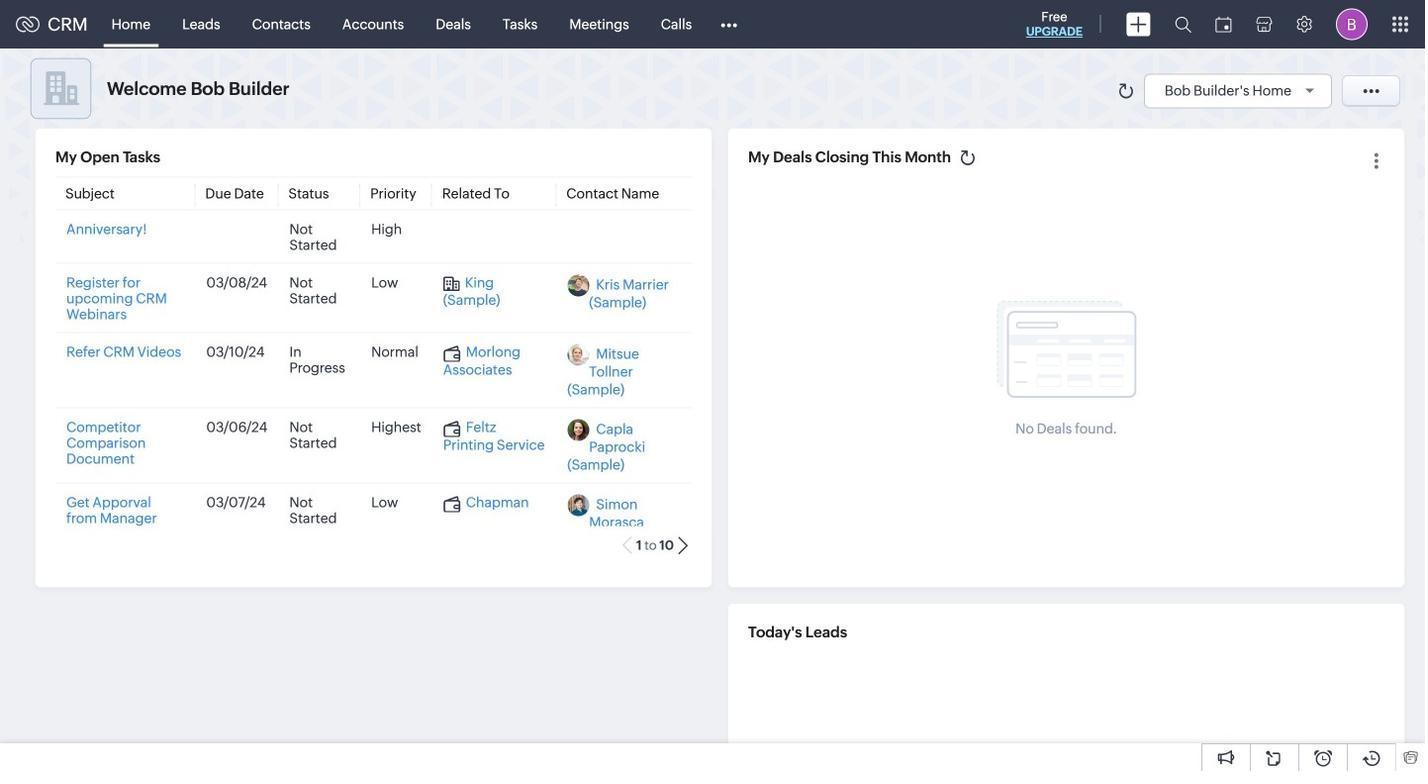 Task type: describe. For each thing, give the bounding box(es) containing it.
calendar image
[[1215, 16, 1232, 32]]

create menu element
[[1114, 0, 1163, 48]]

Other Modules field
[[708, 8, 750, 40]]

search image
[[1175, 16, 1192, 33]]

search element
[[1163, 0, 1204, 48]]



Task type: vqa. For each thing, say whether or not it's contained in the screenshot.
Calendar ICON
yes



Task type: locate. For each thing, give the bounding box(es) containing it.
logo image
[[16, 16, 40, 32]]

profile image
[[1336, 8, 1368, 40]]

profile element
[[1324, 0, 1380, 48]]

create menu image
[[1126, 12, 1151, 36]]



